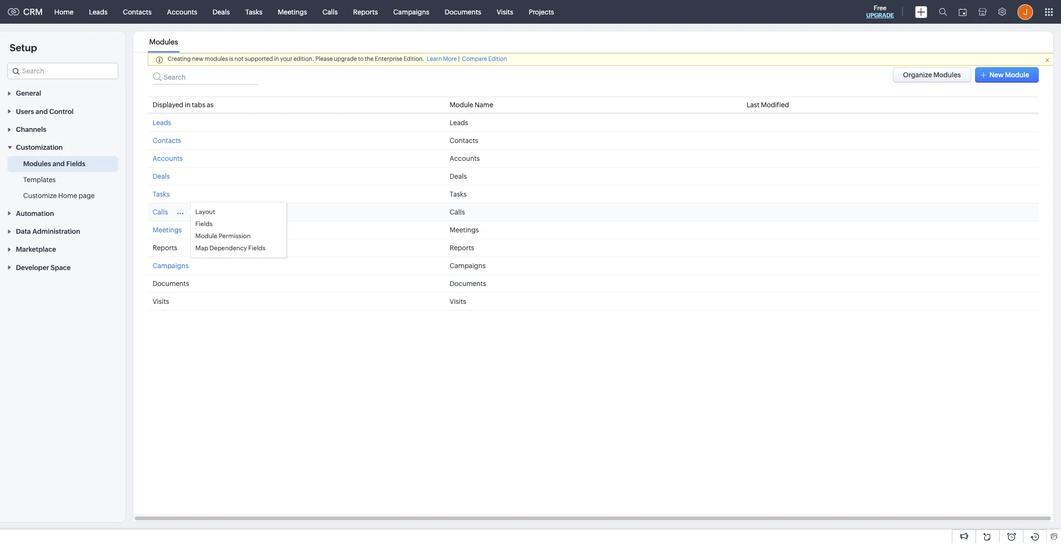 Task type: describe. For each thing, give the bounding box(es) containing it.
fields inside customization region
[[66, 160, 85, 168]]

tabs
[[192, 101, 205, 109]]

2 horizontal spatial meetings
[[450, 226, 479, 234]]

to
[[358, 56, 364, 62]]

0 vertical spatial leads link
[[81, 0, 115, 23]]

new
[[192, 56, 204, 62]]

reports inside "link"
[[353, 8, 378, 16]]

modules
[[205, 56, 228, 62]]

0 horizontal spatial meetings
[[153, 226, 182, 234]]

reports link
[[346, 0, 386, 23]]

displayed in tabs as
[[153, 101, 214, 109]]

crm
[[23, 7, 43, 17]]

data administration
[[16, 228, 80, 235]]

space
[[51, 264, 71, 271]]

new module
[[990, 71, 1030, 79]]

modules and fields link
[[23, 159, 85, 169]]

modified
[[761, 101, 789, 109]]

automation
[[16, 210, 54, 217]]

templates link
[[23, 175, 56, 185]]

0 vertical spatial meetings link
[[270, 0, 315, 23]]

your
[[280, 56, 292, 62]]

2 horizontal spatial calls
[[450, 208, 465, 216]]

1 horizontal spatial visits
[[450, 298, 466, 305]]

channels
[[16, 126, 46, 133]]

free
[[874, 4, 887, 12]]

1 vertical spatial module
[[450, 101, 474, 109]]

setup
[[10, 42, 37, 53]]

0 horizontal spatial search text field
[[8, 63, 118, 79]]

2 horizontal spatial leads
[[450, 119, 468, 127]]

0 vertical spatial accounts link
[[159, 0, 205, 23]]

0 horizontal spatial deals
[[153, 173, 170, 180]]

0 horizontal spatial campaigns
[[153, 262, 189, 270]]

dependency
[[210, 244, 247, 252]]

page
[[79, 192, 95, 200]]

1 horizontal spatial contacts
[[153, 137, 181, 144]]

profile element
[[1012, 0, 1039, 23]]

0 vertical spatial tasks link
[[238, 0, 270, 23]]

0 horizontal spatial visits
[[153, 298, 169, 305]]

customization region
[[0, 156, 126, 204]]

1 horizontal spatial search text field
[[153, 67, 259, 85]]

map
[[195, 244, 208, 252]]

profile image
[[1018, 4, 1034, 20]]

please
[[316, 56, 333, 62]]

0 vertical spatial in
[[274, 56, 279, 62]]

2 horizontal spatial visits
[[497, 8, 513, 16]]

calendar image
[[959, 8, 967, 16]]

more
[[443, 56, 457, 62]]

compare
[[462, 56, 487, 62]]

customize home page link
[[23, 191, 95, 201]]

developer space
[[16, 264, 71, 271]]

customize
[[23, 192, 57, 200]]

modules link
[[148, 38, 180, 46]]

general
[[16, 90, 41, 97]]

0 vertical spatial deals link
[[205, 0, 238, 23]]

projects link
[[521, 0, 562, 23]]

compare edition link
[[462, 56, 507, 62]]

learn
[[427, 56, 442, 62]]

module name
[[450, 101, 493, 109]]

1 vertical spatial accounts link
[[153, 155, 183, 162]]

documents link
[[437, 0, 489, 23]]

layout
[[195, 208, 215, 216]]

edition.
[[404, 56, 424, 62]]

search image
[[939, 8, 948, 16]]

not
[[235, 56, 244, 62]]

developer space button
[[0, 258, 126, 276]]

users and control button
[[0, 102, 126, 120]]

crm link
[[8, 7, 43, 17]]

1 horizontal spatial fields
[[195, 220, 213, 228]]

projects
[[529, 8, 554, 16]]

edition
[[489, 56, 507, 62]]

1 horizontal spatial calls link
[[315, 0, 346, 23]]

1 horizontal spatial calls
[[323, 8, 338, 16]]

is
[[229, 56, 233, 62]]

control
[[49, 108, 74, 115]]

data administration button
[[0, 222, 126, 240]]

search element
[[934, 0, 953, 24]]

2 horizontal spatial campaigns
[[450, 262, 486, 270]]

new module button
[[975, 67, 1039, 83]]

learn more link
[[427, 56, 457, 62]]



Task type: vqa. For each thing, say whether or not it's contained in the screenshot.


Task type: locate. For each thing, give the bounding box(es) containing it.
customize home page
[[23, 192, 95, 200]]

reports
[[353, 8, 378, 16], [153, 244, 177, 252], [450, 244, 474, 252]]

1 vertical spatial and
[[53, 160, 65, 168]]

2 vertical spatial module
[[195, 232, 217, 240]]

1 vertical spatial calls link
[[153, 208, 168, 216]]

None field
[[7, 63, 118, 79]]

1 vertical spatial meetings link
[[153, 226, 182, 234]]

2 horizontal spatial reports
[[450, 244, 474, 252]]

1 vertical spatial campaigns link
[[153, 262, 189, 270]]

home inside home link
[[54, 8, 74, 16]]

and right the users
[[36, 108, 48, 115]]

1 vertical spatial modules
[[23, 160, 51, 168]]

search text field down new
[[153, 67, 259, 85]]

developer
[[16, 264, 49, 271]]

0 horizontal spatial modules
[[23, 160, 51, 168]]

channels button
[[0, 120, 126, 138]]

home up automation dropdown button
[[58, 192, 77, 200]]

module inside button
[[1006, 71, 1030, 79]]

free upgrade
[[867, 4, 894, 19]]

contacts link up the "modules" link
[[115, 0, 159, 23]]

2 horizontal spatial contacts
[[450, 137, 478, 144]]

marketplace
[[16, 246, 56, 253]]

|
[[459, 56, 460, 62]]

fields down layout
[[195, 220, 213, 228]]

displayed
[[153, 101, 183, 109]]

in left tabs
[[185, 101, 191, 109]]

calls link
[[315, 0, 346, 23], [153, 208, 168, 216]]

contacts link
[[115, 0, 159, 23], [153, 137, 181, 144]]

1 horizontal spatial tasks link
[[238, 0, 270, 23]]

contacts
[[123, 8, 152, 16], [153, 137, 181, 144], [450, 137, 478, 144]]

contacts down displayed
[[153, 137, 181, 144]]

leads right home link
[[89, 8, 108, 16]]

1 horizontal spatial campaigns link
[[386, 0, 437, 23]]

0 horizontal spatial leads link
[[81, 0, 115, 23]]

search text field up general dropdown button
[[8, 63, 118, 79]]

and for modules
[[53, 160, 65, 168]]

1 horizontal spatial leads
[[153, 119, 171, 127]]

1 horizontal spatial deals link
[[205, 0, 238, 23]]

1 horizontal spatial campaigns
[[393, 8, 429, 16]]

enterprise
[[375, 56, 403, 62]]

0 horizontal spatial leads
[[89, 8, 108, 16]]

and down customization dropdown button
[[53, 160, 65, 168]]

0 horizontal spatial tasks link
[[153, 190, 170, 198]]

0 horizontal spatial calls
[[153, 208, 168, 216]]

administration
[[32, 228, 80, 235]]

0 horizontal spatial fields
[[66, 160, 85, 168]]

supported
[[245, 56, 273, 62]]

create menu element
[[910, 0, 934, 23]]

2 vertical spatial fields
[[248, 244, 266, 252]]

leads
[[89, 8, 108, 16], [153, 119, 171, 127], [450, 119, 468, 127]]

modules inside customization region
[[23, 160, 51, 168]]

1 horizontal spatial meetings link
[[270, 0, 315, 23]]

0 horizontal spatial meetings link
[[153, 226, 182, 234]]

1 vertical spatial deals link
[[153, 173, 170, 180]]

contacts down module name
[[450, 137, 478, 144]]

visits
[[497, 8, 513, 16], [153, 298, 169, 305], [450, 298, 466, 305]]

meetings
[[278, 8, 307, 16], [153, 226, 182, 234], [450, 226, 479, 234]]

leads down displayed
[[153, 119, 171, 127]]

1 horizontal spatial tasks
[[245, 8, 263, 16]]

marketplace button
[[0, 240, 126, 258]]

modules up the templates 'link'
[[23, 160, 51, 168]]

fields down permission
[[248, 244, 266, 252]]

0 vertical spatial and
[[36, 108, 48, 115]]

1 horizontal spatial and
[[53, 160, 65, 168]]

modules
[[149, 38, 178, 46], [23, 160, 51, 168]]

home inside customize home page link
[[58, 192, 77, 200]]

as
[[207, 101, 214, 109]]

in left your
[[274, 56, 279, 62]]

last
[[747, 101, 760, 109]]

calls link up please
[[315, 0, 346, 23]]

name
[[475, 101, 493, 109]]

creating
[[168, 56, 191, 62]]

last modified
[[747, 101, 789, 109]]

the
[[365, 56, 374, 62]]

0 vertical spatial home
[[54, 8, 74, 16]]

customization
[[16, 144, 63, 151]]

modules for modules
[[149, 38, 178, 46]]

templates
[[23, 176, 56, 184]]

create menu image
[[916, 6, 928, 18]]

leads link
[[81, 0, 115, 23], [153, 119, 171, 127]]

1 horizontal spatial meetings
[[278, 8, 307, 16]]

0 vertical spatial calls link
[[315, 0, 346, 23]]

users
[[16, 108, 34, 115]]

modules and fields
[[23, 160, 85, 168]]

and for users
[[36, 108, 48, 115]]

and
[[36, 108, 48, 115], [53, 160, 65, 168]]

0 horizontal spatial in
[[185, 101, 191, 109]]

tasks link
[[238, 0, 270, 23], [153, 190, 170, 198]]

module right new
[[1006, 71, 1030, 79]]

home link
[[47, 0, 81, 23]]

meetings link
[[270, 0, 315, 23], [153, 226, 182, 234]]

deals link
[[205, 0, 238, 23], [153, 173, 170, 180]]

0 vertical spatial contacts link
[[115, 0, 159, 23]]

visits link
[[489, 0, 521, 23]]

2 horizontal spatial module
[[1006, 71, 1030, 79]]

tasks
[[245, 8, 263, 16], [153, 190, 170, 198], [450, 190, 467, 198]]

fields down customization dropdown button
[[66, 160, 85, 168]]

1 horizontal spatial reports
[[353, 8, 378, 16]]

0 horizontal spatial reports
[[153, 244, 177, 252]]

creating new modules is not supported in your edition. please upgrade to the enterprise edition. learn more | compare edition
[[168, 56, 507, 62]]

1 horizontal spatial in
[[274, 56, 279, 62]]

calls link left layout
[[153, 208, 168, 216]]

0 horizontal spatial contacts
[[123, 8, 152, 16]]

0 vertical spatial fields
[[66, 160, 85, 168]]

home
[[54, 8, 74, 16], [58, 192, 77, 200]]

1 horizontal spatial leads link
[[153, 119, 171, 127]]

modules for modules and fields
[[23, 160, 51, 168]]

calls
[[323, 8, 338, 16], [153, 208, 168, 216], [450, 208, 465, 216]]

home right crm
[[54, 8, 74, 16]]

layout fields module permission map dependency fields
[[195, 208, 266, 252]]

module up map
[[195, 232, 217, 240]]

edition.
[[294, 56, 314, 62]]

2 horizontal spatial tasks
[[450, 190, 467, 198]]

contacts up the "modules" link
[[123, 8, 152, 16]]

and inside customization region
[[53, 160, 65, 168]]

0 vertical spatial module
[[1006, 71, 1030, 79]]

1 vertical spatial contacts link
[[153, 137, 181, 144]]

1 horizontal spatial modules
[[149, 38, 178, 46]]

0 horizontal spatial calls link
[[153, 208, 168, 216]]

module inside layout fields module permission map dependency fields
[[195, 232, 217, 240]]

permission
[[219, 232, 251, 240]]

and inside dropdown button
[[36, 108, 48, 115]]

2 horizontal spatial fields
[[248, 244, 266, 252]]

Search text field
[[8, 63, 118, 79], [153, 67, 259, 85]]

2 horizontal spatial deals
[[450, 173, 467, 180]]

users and control
[[16, 108, 74, 115]]

module
[[1006, 71, 1030, 79], [450, 101, 474, 109], [195, 232, 217, 240]]

0 horizontal spatial campaigns link
[[153, 262, 189, 270]]

deals
[[213, 8, 230, 16], [153, 173, 170, 180], [450, 173, 467, 180]]

1 horizontal spatial deals
[[213, 8, 230, 16]]

1 horizontal spatial module
[[450, 101, 474, 109]]

0 horizontal spatial deals link
[[153, 173, 170, 180]]

1 vertical spatial home
[[58, 192, 77, 200]]

new
[[990, 71, 1004, 79]]

1 vertical spatial tasks link
[[153, 190, 170, 198]]

1 vertical spatial leads link
[[153, 119, 171, 127]]

data
[[16, 228, 31, 235]]

general button
[[0, 84, 126, 102]]

modules up creating
[[149, 38, 178, 46]]

leads down module name
[[450, 119, 468, 127]]

documents
[[445, 8, 481, 16], [153, 280, 189, 288], [450, 280, 486, 288]]

contacts link down displayed
[[153, 137, 181, 144]]

automation button
[[0, 204, 126, 222]]

0 vertical spatial campaigns link
[[386, 0, 437, 23]]

upgrade
[[334, 56, 357, 62]]

1 vertical spatial fields
[[195, 220, 213, 228]]

in
[[274, 56, 279, 62], [185, 101, 191, 109]]

accounts link
[[159, 0, 205, 23], [153, 155, 183, 162]]

customization button
[[0, 138, 126, 156]]

accounts
[[167, 8, 197, 16], [153, 155, 183, 162], [450, 155, 480, 162]]

fields
[[66, 160, 85, 168], [195, 220, 213, 228], [248, 244, 266, 252]]

None button
[[893, 67, 972, 83]]

upgrade
[[867, 12, 894, 19]]

0 vertical spatial modules
[[149, 38, 178, 46]]

0 horizontal spatial and
[[36, 108, 48, 115]]

0 horizontal spatial module
[[195, 232, 217, 240]]

0 horizontal spatial tasks
[[153, 190, 170, 198]]

1 vertical spatial in
[[185, 101, 191, 109]]

module left name
[[450, 101, 474, 109]]



